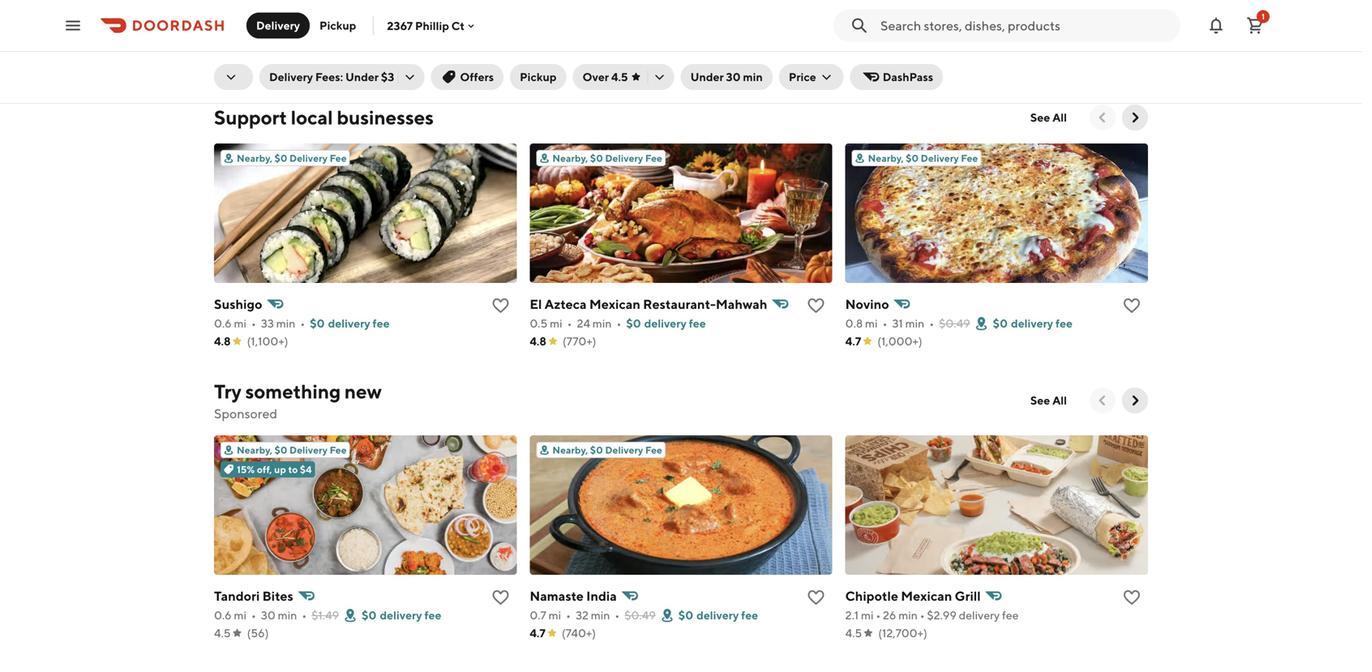 Task type: vqa. For each thing, say whether or not it's contained in the screenshot.
Novino the see all
yes



Task type: describe. For each thing, give the bounding box(es) containing it.
mi for 2.1 mi • 26 min • $2.99 delivery fee
[[861, 609, 874, 622]]

india
[[587, 588, 617, 604]]

4.5 for tandori bites
[[214, 627, 231, 640]]

(1,100+)
[[247, 335, 288, 348]]

fee for sushigo
[[330, 152, 347, 164]]

notification bell image
[[1207, 16, 1226, 35]]

offers button
[[431, 64, 504, 90]]

• right 33
[[300, 317, 305, 330]]

• up (144)
[[249, 41, 254, 54]]

nearby, $0 delivery fee for namaste india
[[553, 444, 663, 456]]

26
[[883, 609, 897, 622]]

all for chipotle mexican grill
[[1053, 394, 1067, 407]]

under 30 min button
[[681, 64, 773, 90]]

tandori bites
[[214, 588, 293, 604]]

15% off, up to $4
[[237, 464, 312, 475]]

45
[[883, 43, 897, 56]]

price
[[789, 70, 817, 84]]

• left 26
[[876, 609, 881, 622]]

• right the 31
[[930, 317, 935, 330]]

$0 delivery fee for novino
[[993, 317, 1073, 330]]

(12,700+)
[[879, 627, 928, 640]]

sponsored
[[214, 406, 278, 421]]

delivery fees: under $3
[[269, 70, 395, 84]]

• left the 32
[[566, 609, 571, 622]]

ct
[[452, 19, 465, 32]]

min for 0.8 mi • 31 min •
[[906, 317, 925, 330]]

nearby, for namaste india
[[553, 444, 588, 456]]

dashpass
[[883, 70, 934, 84]]

namaste india
[[530, 588, 617, 604]]

• left the 31
[[883, 317, 888, 330]]

restaurant
[[998, 22, 1065, 38]]

pizza
[[952, 22, 984, 38]]

$0 delivery fee for namaste india
[[679, 609, 759, 622]]

grill
[[955, 588, 981, 604]]

fee inside sonny and tony's pizza & restaurant 2.1 mi • 45 min • $3.99 delivery fee
[[1003, 43, 1020, 56]]

30 inside button
[[726, 70, 741, 84]]

mi for 0.6 mi • 33 min • $0 delivery fee
[[234, 317, 247, 330]]

local
[[291, 106, 333, 129]]

0.6 mi • 33 min • $0 delivery fee
[[214, 317, 390, 330]]

fee inside b-balls meatballs 0.9 mi • 30 min • $1.99 delivery fee
[[374, 41, 391, 54]]

$3.99 inside sonny and tony's pizza & restaurant 2.1 mi • 45 min • $3.99 delivery fee
[[928, 43, 958, 56]]

over 4.5
[[583, 70, 628, 84]]

32
[[576, 609, 589, 622]]

0 horizontal spatial $3.99
[[611, 41, 641, 54]]

sushigo
[[214, 296, 262, 312]]

31
[[893, 317, 903, 330]]

2367 phillip ct
[[387, 19, 465, 32]]

&
[[987, 22, 995, 38]]

meatballs
[[260, 21, 320, 37]]

fees:
[[315, 70, 343, 84]]

delivery button
[[247, 13, 310, 39]]

mi for 0.6 mi • 30 min •
[[234, 609, 247, 622]]

$3
[[381, 70, 395, 84]]

2367
[[387, 19, 413, 32]]

delivery inside sonny and tony's pizza & restaurant 2.1 mi • 45 min • $3.99 delivery fee
[[960, 43, 1001, 56]]

0 vertical spatial 4.7
[[846, 60, 862, 74]]

previous button of carousel image for novino
[[1095, 110, 1111, 126]]

4.5 inside 'button'
[[611, 70, 628, 84]]

1 vertical spatial pickup button
[[510, 64, 567, 90]]

$1.99
[[301, 41, 329, 54]]

sonny
[[846, 22, 883, 38]]

delivery inside button
[[256, 19, 300, 32]]

2.1 mi • 26 min • $2.99 delivery fee
[[846, 609, 1019, 622]]

phillip
[[415, 19, 449, 32]]

restaurant-
[[643, 296, 716, 312]]

min for 0.7 mi • 32 min •
[[591, 609, 610, 622]]

4.5 for chipotle mexican grill
[[846, 627, 862, 640]]

click to add this store to your saved list image for tandori bites
[[491, 588, 510, 608]]

• left "24"
[[568, 317, 572, 330]]

(404)
[[878, 60, 907, 74]]

tandori
[[214, 588, 260, 604]]

support
[[214, 106, 287, 129]]

nearby, for sushigo
[[237, 152, 273, 164]]

1 button
[[1239, 9, 1272, 42]]

chipotle mexican grill
[[846, 588, 981, 604]]

and
[[886, 22, 909, 38]]

mi for 0.8 mi • 31 min •
[[865, 317, 878, 330]]

see all link for novino
[[1021, 105, 1077, 131]]

• down india
[[615, 609, 620, 622]]

min inside button
[[743, 70, 763, 84]]

next button of carousel image for novino
[[1127, 110, 1144, 126]]

1
[[1262, 12, 1265, 21]]

min for 0.5 mi • 24 min • $0 delivery fee
[[593, 317, 612, 330]]

support local businesses link
[[214, 105, 434, 131]]

min inside b-balls meatballs 0.9 mi • 30 min • $1.99 delivery fee
[[273, 41, 292, 54]]

0.5
[[530, 317, 548, 330]]

balls
[[229, 21, 258, 37]]

min inside sonny and tony's pizza & restaurant 2.1 mi • 45 min • $3.99 delivery fee
[[900, 43, 919, 56]]

33
[[261, 317, 274, 330]]

mi for 0.5 mi • 24 min • $0 delivery fee
[[550, 317, 563, 330]]

over
[[583, 70, 609, 84]]

0.7 mi • 32 min •
[[530, 609, 620, 622]]

open menu image
[[63, 16, 83, 35]]

• left 33
[[251, 317, 256, 330]]

Store search: begin typing to search for stores available on DoorDash text field
[[881, 17, 1171, 34]]

azteca
[[545, 296, 587, 312]]

next button of carousel image for chipotle mexican grill
[[1127, 393, 1144, 409]]

1 vertical spatial mexican
[[901, 588, 953, 604]]

chipotle
[[846, 588, 899, 604]]

nearby, $0 delivery fee for el azteca mexican restaurant-mahwah
[[553, 152, 663, 164]]

min for 0.6 mi • 30 min •
[[278, 609, 297, 622]]

• left 27
[[561, 41, 566, 54]]

businesses
[[337, 106, 434, 129]]

4.8 for el azteca mexican restaurant-mahwah
[[530, 335, 547, 348]]

delivery inside b-balls meatballs 0.9 mi • 30 min • $1.99 delivery fee
[[331, 41, 372, 54]]

4.8 down 0.9
[[214, 59, 231, 72]]

(144)
[[247, 59, 273, 72]]

• down el azteca mexican restaurant-mahwah
[[617, 317, 622, 330]]

support local businesses
[[214, 106, 434, 129]]

$0.49 for namaste india
[[625, 609, 656, 622]]



Task type: locate. For each thing, give the bounding box(es) containing it.
sonny and tony's pizza & restaurant 2.1 mi • 45 min • $3.99 delivery fee
[[846, 22, 1065, 56]]

1 vertical spatial see all
[[1031, 394, 1067, 407]]

2.1 down sonny
[[846, 43, 859, 56]]

under 30 min
[[691, 70, 763, 84]]

2 click to add this store to your saved list image from the left
[[807, 296, 826, 316]]

0.9
[[214, 41, 232, 54]]

2 under from the left
[[691, 70, 724, 84]]

0.8
[[846, 317, 863, 330]]

b-
[[214, 21, 229, 37]]

pickup
[[320, 19, 356, 32], [520, 70, 557, 84]]

1 vertical spatial next button of carousel image
[[1127, 393, 1144, 409]]

4.7 for novino
[[846, 335, 862, 348]]

price button
[[779, 64, 844, 90]]

click to add this store to your saved list image for namaste india
[[807, 588, 826, 608]]

mi for 0.7 mi • 32 min •
[[549, 609, 561, 622]]

$0.49 right the 32
[[625, 609, 656, 622]]

2 see from the top
[[1031, 394, 1051, 407]]

• up over 4.5
[[604, 41, 609, 54]]

b-balls meatballs 0.9 mi • 30 min • $1.99 delivery fee
[[214, 21, 391, 54]]

0 vertical spatial 0.6
[[214, 317, 232, 330]]

0.6 for sushigo
[[214, 317, 232, 330]]

0.6 for tandori bites
[[214, 609, 232, 622]]

click to add this store to your saved list image left novino
[[807, 296, 826, 316]]

2 horizontal spatial $0 delivery fee
[[993, 317, 1073, 330]]

mi right '1.4'
[[546, 41, 559, 54]]

1 vertical spatial 4.7
[[846, 335, 862, 348]]

$3.99 down tony's
[[928, 43, 958, 56]]

next button of carousel image
[[1127, 110, 1144, 126], [1127, 393, 1144, 409]]

min for 1.4 mi • 27 min • $3.99 delivery fee
[[582, 41, 602, 54]]

4.7 for namaste india
[[530, 627, 546, 640]]

over 4.5 button
[[573, 64, 675, 90]]

min right "24"
[[593, 317, 612, 330]]

mi down sonny
[[861, 43, 874, 56]]

mi right 0.9
[[234, 41, 247, 54]]

• left 45
[[876, 43, 881, 56]]

(56)
[[247, 627, 269, 640]]

•
[[249, 41, 254, 54], [294, 41, 299, 54], [561, 41, 566, 54], [604, 41, 609, 54], [876, 43, 881, 56], [921, 43, 926, 56], [251, 317, 256, 330], [300, 317, 305, 330], [568, 317, 572, 330], [617, 317, 622, 330], [883, 317, 888, 330], [930, 317, 935, 330], [251, 609, 256, 622], [302, 609, 307, 622], [566, 609, 571, 622], [615, 609, 620, 622], [876, 609, 881, 622], [920, 609, 925, 622]]

2 horizontal spatial 4.5
[[846, 627, 862, 640]]

0 vertical spatial previous button of carousel image
[[1095, 110, 1111, 126]]

min down bites
[[278, 609, 297, 622]]

mi inside b-balls meatballs 0.9 mi • 30 min • $1.99 delivery fee
[[234, 41, 247, 54]]

30 up (56) at the left
[[261, 609, 276, 622]]

fee
[[330, 152, 347, 164], [646, 152, 663, 164], [961, 152, 978, 164], [330, 444, 347, 456], [646, 444, 663, 456]]

(770+)
[[563, 335, 597, 348]]

1 0.6 from the top
[[214, 317, 232, 330]]

min right the 31
[[906, 317, 925, 330]]

try something new sponsored
[[214, 380, 382, 421]]

1 horizontal spatial $3.99
[[928, 43, 958, 56]]

mi right 0.7
[[549, 609, 561, 622]]

30 down 1.4 mi • 27 min • $3.99 delivery fee link
[[726, 70, 741, 84]]

el azteca mexican restaurant-mahwah
[[530, 296, 768, 312]]

min left price
[[743, 70, 763, 84]]

all for novino
[[1053, 111, 1067, 124]]

1 under from the left
[[345, 70, 379, 84]]

30 inside b-balls meatballs 0.9 mi • 30 min • $1.99 delivery fee
[[256, 41, 270, 54]]

click to add this store to your saved list image
[[1123, 22, 1142, 41], [1123, 296, 1142, 316], [491, 588, 510, 608], [807, 588, 826, 608], [1123, 588, 1142, 608]]

fee for el azteca mexican restaurant-mahwah
[[646, 152, 663, 164]]

0 vertical spatial 30
[[256, 41, 270, 54]]

1 horizontal spatial under
[[691, 70, 724, 84]]

0 horizontal spatial mexican
[[590, 296, 641, 312]]

mi down chipotle
[[861, 609, 874, 622]]

click to add this store to your saved list image left el
[[491, 296, 510, 316]]

27
[[568, 41, 580, 54]]

1 horizontal spatial $0.49
[[939, 317, 971, 330]]

mi inside sonny and tony's pizza & restaurant 2.1 mi • 45 min • $3.99 delivery fee
[[861, 43, 874, 56]]

$0.49 right the 31
[[939, 317, 971, 330]]

30 up (144)
[[256, 41, 270, 54]]

4.5 down chipotle
[[846, 627, 862, 640]]

0.6 mi • 30 min •
[[214, 609, 307, 622]]

0 horizontal spatial pickup
[[320, 19, 356, 32]]

see all link
[[1021, 105, 1077, 131], [1021, 388, 1077, 414]]

min right 33
[[276, 317, 296, 330]]

nearby, for novino
[[868, 152, 904, 164]]

try
[[214, 380, 242, 403]]

• left $1.99
[[294, 41, 299, 54]]

fee for novino
[[961, 152, 978, 164]]

mi right 0.8
[[865, 317, 878, 330]]

0 vertical spatial all
[[1053, 111, 1067, 124]]

0 vertical spatial $0.49
[[939, 317, 971, 330]]

0 vertical spatial see all
[[1031, 111, 1067, 124]]

namaste
[[530, 588, 584, 604]]

2 next button of carousel image from the top
[[1127, 393, 1144, 409]]

1 vertical spatial all
[[1053, 394, 1067, 407]]

2.1 down chipotle
[[846, 609, 859, 622]]

something
[[245, 380, 341, 403]]

pickup button down '1.4'
[[510, 64, 567, 90]]

• left $1.49
[[302, 609, 307, 622]]

0 vertical spatial pickup
[[320, 19, 356, 32]]

pickup button
[[310, 13, 366, 39], [510, 64, 567, 90]]

fee for namaste india
[[646, 444, 663, 456]]

pickup for bottommost pickup button
[[520, 70, 557, 84]]

$1.49
[[312, 609, 339, 622]]

• up (56) at the left
[[251, 609, 256, 622]]

0 horizontal spatial $0 delivery fee
[[362, 609, 442, 622]]

0 vertical spatial mexican
[[590, 296, 641, 312]]

mi down the sushigo
[[234, 317, 247, 330]]

delivery
[[256, 19, 300, 32], [269, 70, 313, 84], [290, 152, 328, 164], [605, 152, 644, 164], [921, 152, 959, 164], [290, 444, 328, 456], [605, 444, 644, 456]]

$3.99 up over 4.5 'button'
[[611, 41, 641, 54]]

see all link for chipotle mexican grill
[[1021, 388, 1077, 414]]

0.6
[[214, 317, 232, 330], [214, 609, 232, 622]]

0 horizontal spatial pickup button
[[310, 13, 366, 39]]

bites
[[263, 588, 293, 604]]

• left $2.99
[[920, 609, 925, 622]]

nearby, $0 delivery fee for sushigo
[[237, 152, 347, 164]]

2 items, open order cart image
[[1246, 16, 1265, 35]]

el
[[530, 296, 542, 312]]

dashpass button
[[851, 64, 943, 90]]

30
[[256, 41, 270, 54], [726, 70, 741, 84], [261, 609, 276, 622]]

4.7 down sonny
[[846, 60, 862, 74]]

1 vertical spatial see
[[1031, 394, 1051, 407]]

0 vertical spatial see all link
[[1021, 105, 1077, 131]]

1 click to add this store to your saved list image from the left
[[491, 296, 510, 316]]

$4
[[300, 464, 312, 475]]

click to add this store to your saved list image for el azteca mexican restaurant-mahwah
[[807, 296, 826, 316]]

pickup up $1.99
[[320, 19, 356, 32]]

see for novino
[[1031, 111, 1051, 124]]

0 horizontal spatial 4.5
[[214, 627, 231, 640]]

$0 delivery fee
[[993, 317, 1073, 330], [362, 609, 442, 622], [679, 609, 759, 622]]

min right the 32
[[591, 609, 610, 622]]

4.8 down the sushigo
[[214, 335, 231, 348]]

24
[[577, 317, 590, 330]]

1 horizontal spatial 4.5
[[611, 70, 628, 84]]

click to add this store to your saved list image
[[491, 296, 510, 316], [807, 296, 826, 316]]

offers
[[460, 70, 494, 84]]

see all for chipotle mexican grill
[[1031, 394, 1067, 407]]

up
[[274, 464, 286, 475]]

15%
[[237, 464, 255, 475]]

see all for novino
[[1031, 111, 1067, 124]]

under left the $3
[[345, 70, 379, 84]]

min right 27
[[582, 41, 602, 54]]

fee
[[374, 41, 391, 54], [686, 41, 703, 54], [1003, 43, 1020, 56], [373, 317, 390, 330], [689, 317, 706, 330], [1056, 317, 1073, 330], [425, 609, 442, 622], [741, 609, 759, 622], [1003, 609, 1019, 622]]

4.8
[[214, 59, 231, 72], [214, 335, 231, 348], [530, 335, 547, 348]]

click to add this store to your saved list image for sushigo
[[491, 296, 510, 316]]

mi
[[234, 41, 247, 54], [546, 41, 559, 54], [861, 43, 874, 56], [234, 317, 247, 330], [550, 317, 563, 330], [865, 317, 878, 330], [234, 609, 247, 622], [549, 609, 561, 622], [861, 609, 874, 622]]

under inside button
[[691, 70, 724, 84]]

0 horizontal spatial under
[[345, 70, 379, 84]]

to
[[288, 464, 298, 475]]

nearby,
[[237, 152, 273, 164], [553, 152, 588, 164], [868, 152, 904, 164], [237, 444, 273, 456], [553, 444, 588, 456]]

1 vertical spatial previous button of carousel image
[[1095, 393, 1111, 409]]

mahwah
[[716, 296, 768, 312]]

mexican up the 2.1 mi • 26 min • $2.99 delivery fee
[[901, 588, 953, 604]]

1 see all from the top
[[1031, 111, 1067, 124]]

0.6 down 'tandori'
[[214, 609, 232, 622]]

2.1 inside sonny and tony's pizza & restaurant 2.1 mi • 45 min • $3.99 delivery fee
[[846, 43, 859, 56]]

see
[[1031, 111, 1051, 124], [1031, 394, 1051, 407]]

$2.99
[[927, 609, 957, 622]]

• down tony's
[[921, 43, 926, 56]]

$0.49 for novino
[[939, 317, 971, 330]]

nearby, $0 delivery fee for novino
[[868, 152, 978, 164]]

min down meatballs
[[273, 41, 292, 54]]

$0.49
[[939, 317, 971, 330], [625, 609, 656, 622]]

mi for 1.4 mi • 27 min • $3.99 delivery fee
[[546, 41, 559, 54]]

1 horizontal spatial $0 delivery fee
[[679, 609, 759, 622]]

pickup button up $1.99
[[310, 13, 366, 39]]

(1,000+)
[[878, 335, 923, 348]]

2 vertical spatial 4.7
[[530, 627, 546, 640]]

1 vertical spatial $0.49
[[625, 609, 656, 622]]

1 previous button of carousel image from the top
[[1095, 110, 1111, 126]]

mexican
[[590, 296, 641, 312], [901, 588, 953, 604]]

0 vertical spatial see
[[1031, 111, 1051, 124]]

2 previous button of carousel image from the top
[[1095, 393, 1111, 409]]

0.5 mi • 24 min • $0 delivery fee
[[530, 317, 706, 330]]

0.6 down the sushigo
[[214, 317, 232, 330]]

click to add this store to your saved list image for novino
[[1123, 296, 1142, 316]]

$0 delivery fee for tandori bites
[[362, 609, 442, 622]]

1 horizontal spatial pickup button
[[510, 64, 567, 90]]

novino
[[846, 296, 890, 312]]

delivery
[[331, 41, 372, 54], [643, 41, 684, 54], [960, 43, 1001, 56], [328, 317, 370, 330], [645, 317, 687, 330], [1011, 317, 1054, 330], [380, 609, 422, 622], [697, 609, 739, 622], [959, 609, 1000, 622]]

2 see all from the top
[[1031, 394, 1067, 407]]

pickup down '1.4'
[[520, 70, 557, 84]]

2367 phillip ct button
[[387, 19, 478, 32]]

0.7
[[530, 609, 547, 622]]

off,
[[257, 464, 272, 475]]

2 0.6 from the top
[[214, 609, 232, 622]]

2 all from the top
[[1053, 394, 1067, 407]]

4.8 down 0.5 in the top of the page
[[530, 335, 547, 348]]

all
[[1053, 111, 1067, 124], [1053, 394, 1067, 407]]

click to add this store to your saved list image for chipotle mexican grill
[[1123, 588, 1142, 608]]

4.7
[[846, 60, 862, 74], [846, 335, 862, 348], [530, 627, 546, 640]]

mi down 'tandori'
[[234, 609, 247, 622]]

1 next button of carousel image from the top
[[1127, 110, 1144, 126]]

4.7 down 0.7
[[530, 627, 546, 640]]

(740+)
[[562, 627, 596, 640]]

1 vertical spatial pickup
[[520, 70, 557, 84]]

4.7 down 0.8
[[846, 335, 862, 348]]

1 vertical spatial see all link
[[1021, 388, 1077, 414]]

1 horizontal spatial mexican
[[901, 588, 953, 604]]

min for 0.6 mi • 33 min • $0 delivery fee
[[276, 317, 296, 330]]

1.4
[[530, 41, 544, 54]]

1 vertical spatial 2.1
[[846, 609, 859, 622]]

mexican up 0.5 mi • 24 min • $0 delivery fee
[[590, 296, 641, 312]]

2.1
[[846, 43, 859, 56], [846, 609, 859, 622]]

1.4 mi • 27 min • $3.99 delivery fee
[[530, 41, 703, 54]]

1 2.1 from the top
[[846, 43, 859, 56]]

1 vertical spatial 0.6
[[214, 609, 232, 622]]

mi right 0.5 in the top of the page
[[550, 317, 563, 330]]

tony's
[[911, 22, 949, 38]]

min for 2.1 mi • 26 min • $2.99 delivery fee
[[899, 609, 918, 622]]

0 horizontal spatial $0.49
[[625, 609, 656, 622]]

0 vertical spatial next button of carousel image
[[1127, 110, 1144, 126]]

4.5 left (56) at the left
[[214, 627, 231, 640]]

nearby, for el azteca mexican restaurant-mahwah
[[553, 152, 588, 164]]

1 vertical spatial 30
[[726, 70, 741, 84]]

0 vertical spatial pickup button
[[310, 13, 366, 39]]

$3.99
[[611, 41, 641, 54], [928, 43, 958, 56]]

0.8 mi • 31 min •
[[846, 317, 935, 330]]

2 vertical spatial 30
[[261, 609, 276, 622]]

new
[[345, 380, 382, 403]]

0 horizontal spatial click to add this store to your saved list image
[[491, 296, 510, 316]]

min right 45
[[900, 43, 919, 56]]

2 2.1 from the top
[[846, 609, 859, 622]]

0 vertical spatial 2.1
[[846, 43, 859, 56]]

1 see from the top
[[1031, 111, 1051, 124]]

under down 1.4 mi • 27 min • $3.99 delivery fee link
[[691, 70, 724, 84]]

1 all from the top
[[1053, 111, 1067, 124]]

see all
[[1031, 111, 1067, 124], [1031, 394, 1067, 407]]

previous button of carousel image
[[1095, 110, 1111, 126], [1095, 393, 1111, 409]]

1 see all link from the top
[[1021, 105, 1077, 131]]

4.5 right over
[[611, 70, 628, 84]]

4.5
[[611, 70, 628, 84], [214, 627, 231, 640], [846, 627, 862, 640]]

1 horizontal spatial click to add this store to your saved list image
[[807, 296, 826, 316]]

pickup for topmost pickup button
[[320, 19, 356, 32]]

previous button of carousel image for chipotle mexican grill
[[1095, 393, 1111, 409]]

see for chipotle mexican grill
[[1031, 394, 1051, 407]]

2 see all link from the top
[[1021, 388, 1077, 414]]

nearby, $0 delivery fee
[[237, 152, 347, 164], [553, 152, 663, 164], [868, 152, 978, 164], [237, 444, 347, 456], [553, 444, 663, 456]]

1.4 mi • 27 min • $3.99 delivery fee link
[[530, 19, 833, 61]]

4.8 for sushigo
[[214, 335, 231, 348]]

min right 26
[[899, 609, 918, 622]]

1 horizontal spatial pickup
[[520, 70, 557, 84]]



